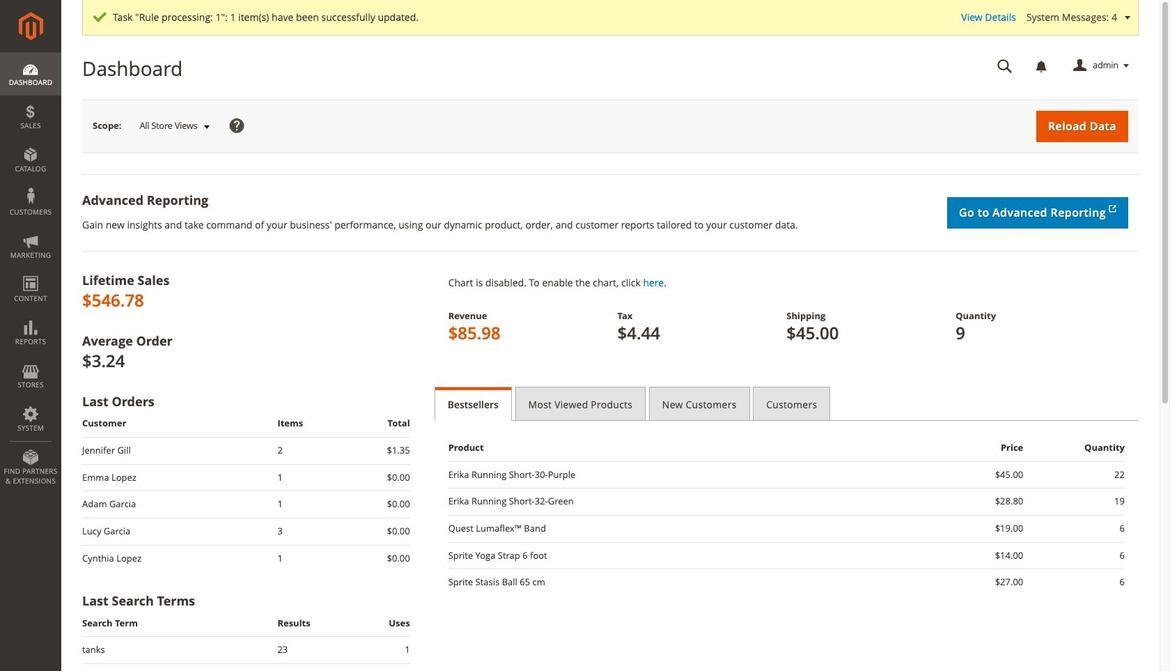 Task type: vqa. For each thing, say whether or not it's contained in the screenshot.
menu bar
yes



Task type: describe. For each thing, give the bounding box(es) containing it.
magento admin panel image
[[18, 12, 43, 40]]



Task type: locate. For each thing, give the bounding box(es) containing it.
menu bar
[[0, 52, 61, 493]]

None text field
[[988, 54, 1023, 78]]

tab list
[[435, 387, 1139, 421]]



